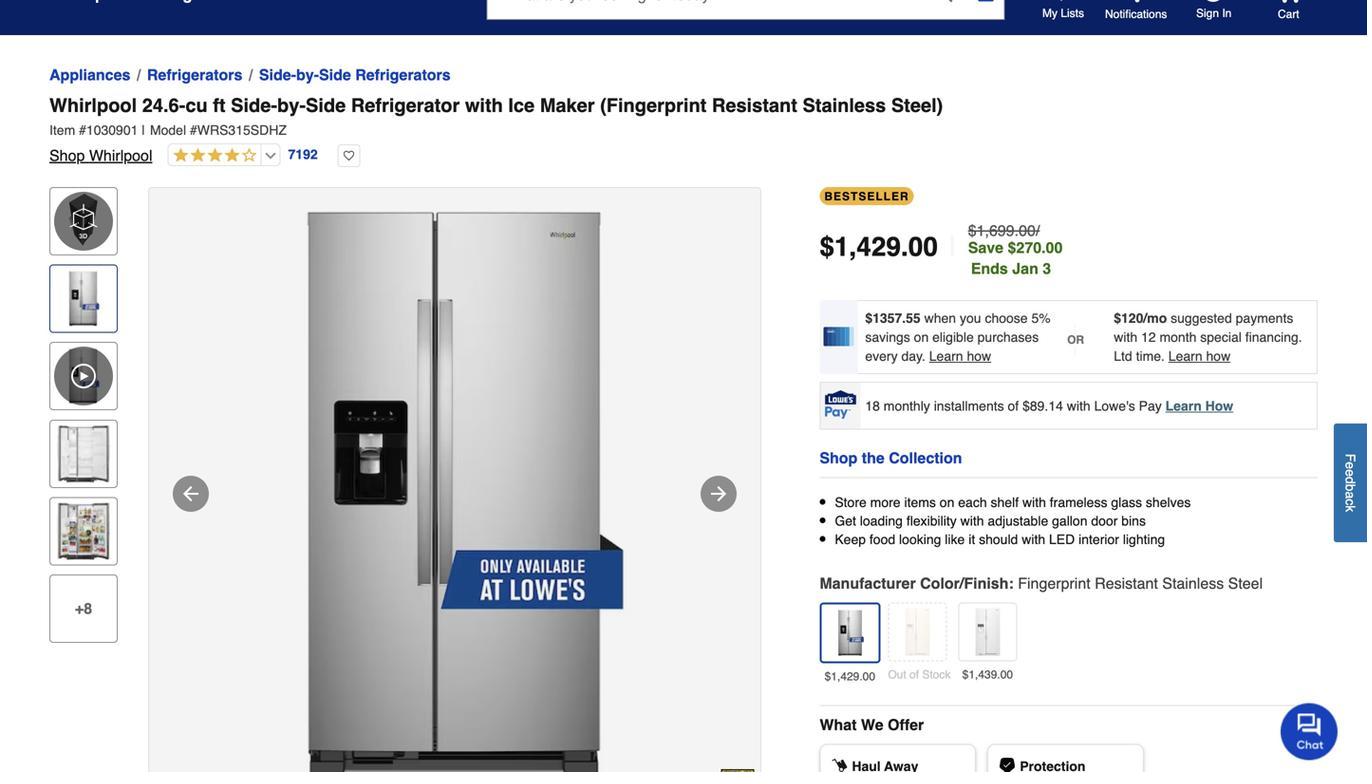 Task type: describe. For each thing, give the bounding box(es) containing it.
manufacturer
[[820, 574, 916, 592]]

2 e from the top
[[1343, 469, 1358, 476]]

on inside the when you choose 5% savings on eligible purchases every day.
[[914, 330, 929, 345]]

how
[[1206, 398, 1234, 413]]

$1,429.00
[[825, 670, 876, 683]]

ice
[[508, 94, 535, 116]]

item number 1 0 3 0 9 0 1 and model number w r s 3 1 5 s d h z element
[[49, 121, 1318, 140]]

1 refrigerators from the left
[[147, 66, 242, 84]]

with up adjustable
[[1023, 495, 1046, 510]]

shelf
[[991, 495, 1019, 510]]

or
[[1067, 333, 1085, 347]]

item
[[49, 123, 75, 138]]

1 # from the left
[[79, 123, 86, 138]]

by- inside "whirlpool 24.6-cu ft side-by-side refrigerator with ice maker (fingerprint resistant stainless steel) item # 1030901 | model # wrs315sdhz"
[[277, 94, 306, 116]]

more
[[871, 495, 901, 510]]

$1357.55
[[865, 311, 921, 326]]

looking
[[899, 532, 941, 547]]

adjustable
[[988, 513, 1049, 529]]

side- inside "whirlpool 24.6-cu ft side-by-side refrigerator with ice maker (fingerprint resistant stainless steel) item # 1030901 | model # wrs315sdhz"
[[231, 94, 277, 116]]

/
[[1036, 222, 1040, 239]]

camera image
[[977, 0, 996, 4]]

lighting
[[1123, 532, 1165, 547]]

chat invite button image
[[1281, 702, 1339, 760]]

0 horizontal spatial of
[[910, 668, 919, 681]]

save
[[968, 239, 1004, 256]]

food
[[870, 532, 896, 547]]

lowe's home improvement lists image
[[1050, 0, 1073, 2]]

wrs315sdhz
[[197, 123, 287, 138]]

with down adjustable
[[1022, 532, 1046, 547]]

ends
[[971, 260, 1008, 277]]

installments
[[934, 398, 1004, 413]]

learn how button for on
[[929, 347, 992, 366]]

my lists
[[1043, 7, 1084, 20]]

1 vertical spatial |
[[950, 230, 957, 263]]

whirlpool  #wrs315sdhz - thumbnail image
[[54, 269, 113, 328]]

haul away filled image
[[832, 758, 847, 772]]

notifications
[[1105, 7, 1167, 21]]

learn how button for special
[[1169, 347, 1231, 366]]

+8 button
[[49, 575, 118, 643]]

door
[[1091, 513, 1118, 529]]

search image
[[934, 0, 953, 2]]

shop for shop the collection
[[820, 449, 858, 467]]

1 horizontal spatial resistant
[[1095, 574, 1158, 592]]

cart
[[1278, 7, 1300, 21]]

interior
[[1079, 532, 1120, 547]]

$270.00
[[1008, 239, 1063, 256]]

should
[[979, 532, 1018, 547]]

day.
[[902, 349, 926, 364]]

model
[[150, 123, 186, 138]]

when
[[925, 311, 956, 326]]

fingerprint resistant stainless steel image
[[826, 608, 875, 657]]

pay
[[1139, 398, 1162, 413]]

store
[[835, 495, 867, 510]]

lowe's home improvement notification center image
[[1126, 0, 1149, 3]]

store more items on each shelf with frameless glass shelves get loading flexibility with adjustable gallon door bins keep food looking like it should with led interior lighting
[[835, 495, 1191, 547]]

maker
[[540, 94, 595, 116]]

1 horizontal spatial stainless
[[1163, 574, 1224, 592]]

$ 1,429 . 00
[[820, 232, 938, 262]]

each
[[958, 495, 987, 510]]

learn how link
[[1166, 398, 1234, 413]]

arrow left image
[[179, 482, 202, 505]]

offer
[[888, 716, 924, 733]]

whirlpool 24.6-cu ft side-by-side refrigerator with ice maker (fingerprint resistant stainless steel) item # 1030901 | model # wrs315sdhz
[[49, 94, 943, 138]]

bins
[[1122, 513, 1146, 529]]

manufacturer color/finish : fingerprint resistant stainless steel
[[820, 574, 1263, 592]]

arrow right image
[[707, 482, 730, 505]]

month
[[1160, 330, 1197, 345]]

flexibility
[[907, 513, 957, 529]]

in
[[1223, 7, 1232, 20]]

$1,439.00
[[963, 668, 1013, 681]]

1030901
[[86, 123, 138, 138]]

suggested
[[1171, 311, 1232, 326]]

f e e d b a c k
[[1343, 454, 1358, 512]]

Search Query text field
[[488, 0, 919, 19]]

side-by-side refrigerators
[[259, 66, 451, 84]]

bestseller
[[825, 190, 909, 203]]

refrigerator
[[351, 94, 460, 116]]

purchases
[[978, 330, 1039, 345]]

learn how for on
[[929, 349, 992, 364]]

:
[[1009, 574, 1014, 592]]

the
[[862, 449, 885, 467]]

jan
[[1013, 260, 1039, 277]]

with up it
[[961, 513, 984, 529]]

| inside "whirlpool 24.6-cu ft side-by-side refrigerator with ice maker (fingerprint resistant stainless steel) item # 1030901 | model # wrs315sdhz"
[[142, 123, 145, 138]]

resistant inside "whirlpool 24.6-cu ft side-by-side refrigerator with ice maker (fingerprint resistant stainless steel) item # 1030901 | model # wrs315sdhz"
[[712, 94, 798, 116]]

24.6-
[[142, 94, 186, 116]]

glass
[[1111, 495, 1142, 510]]

.
[[901, 232, 909, 262]]

1,429
[[835, 232, 901, 262]]

cu
[[185, 94, 208, 116]]

side-by-side refrigerators link
[[259, 64, 451, 86]]

2 # from the left
[[190, 123, 197, 138]]

savings
[[865, 330, 911, 345]]

keep
[[835, 532, 866, 547]]

when you choose 5% savings on eligible purchases every day.
[[865, 311, 1051, 364]]

energy guide image
[[721, 769, 754, 772]]

like
[[945, 532, 965, 547]]

fingerprint
[[1018, 574, 1091, 592]]

eligible
[[933, 330, 974, 345]]

on inside store more items on each shelf with frameless glass shelves get loading flexibility with adjustable gallon door bins keep food looking like it should with led interior lighting
[[940, 495, 955, 510]]

lowe's home improvement account image
[[1202, 0, 1225, 2]]



Task type: locate. For each thing, give the bounding box(es) containing it.
resistant up the item number 1 0 3 0 9 0 1 and model number w r s 3 1 5 s d h z element
[[712, 94, 798, 116]]

0 horizontal spatial on
[[914, 330, 929, 345]]

2 refrigerators from the left
[[355, 66, 451, 84]]

on up flexibility at bottom right
[[940, 495, 955, 510]]

refrigerators link
[[147, 64, 242, 86]]

with right "$89.14"
[[1067, 398, 1091, 413]]

with up ltd
[[1114, 330, 1138, 345]]

1 vertical spatial of
[[910, 668, 919, 681]]

+8
[[75, 600, 92, 617]]

you
[[960, 311, 982, 326]]

1 vertical spatial whirlpool
[[89, 147, 152, 164]]

lowes pay logo image
[[822, 390, 860, 419]]

learn how for special
[[1169, 349, 1231, 364]]

0 vertical spatial by-
[[296, 66, 319, 84]]

learn right pay
[[1166, 398, 1202, 413]]

1 vertical spatial side
[[306, 94, 346, 116]]

whirlpool  #wrs315sdhz - thumbnail2 image
[[54, 424, 113, 483]]

choose
[[985, 311, 1028, 326]]

4 stars image
[[169, 147, 257, 165]]

7192
[[288, 147, 318, 162]]

with inside suggested payments with 12 month special financing. ltd time.
[[1114, 330, 1138, 345]]

shop
[[49, 147, 85, 164], [820, 449, 858, 467]]

of left "$89.14"
[[1008, 398, 1019, 413]]

refrigerators up 'cu'
[[147, 66, 242, 84]]

how down special on the right top
[[1207, 349, 1231, 364]]

0 horizontal spatial how
[[967, 349, 992, 364]]

biscuit image
[[893, 607, 942, 656]]

lowe's
[[1095, 398, 1136, 413]]

1 horizontal spatial #
[[190, 123, 197, 138]]

1 horizontal spatial learn how
[[1169, 349, 1231, 364]]

stainless inside "whirlpool 24.6-cu ft side-by-side refrigerator with ice maker (fingerprint resistant stainless steel) item # 1030901 | model # wrs315sdhz"
[[803, 94, 886, 116]]

# down 'cu'
[[190, 123, 197, 138]]

1 vertical spatial side-
[[231, 94, 277, 116]]

2 learn how from the left
[[1169, 349, 1231, 364]]

with inside "whirlpool 24.6-cu ft side-by-side refrigerator with ice maker (fingerprint resistant stainless steel) item # 1030901 | model # wrs315sdhz"
[[465, 94, 503, 116]]

$1,699.00
[[968, 222, 1036, 239]]

2 learn how button from the left
[[1169, 347, 1231, 366]]

how for eligible
[[967, 349, 992, 364]]

a
[[1343, 491, 1358, 499]]

$
[[820, 232, 835, 262]]

e up the b
[[1343, 469, 1358, 476]]

special
[[1201, 330, 1242, 345]]

1 horizontal spatial shop
[[820, 449, 858, 467]]

2 how from the left
[[1207, 349, 1231, 364]]

$120/mo
[[1114, 311, 1167, 326]]

with left ice
[[465, 94, 503, 116]]

1 e from the top
[[1343, 462, 1358, 469]]

18 monthly installments of $89.14 with lowe's pay learn how
[[865, 398, 1234, 413]]

5%
[[1032, 311, 1051, 326]]

ft
[[213, 94, 226, 116]]

whirlpool  #wrs315sdhz image
[[149, 188, 761, 772]]

ltd
[[1114, 349, 1133, 364]]

1 learn how button from the left
[[929, 347, 992, 366]]

shop the collection link
[[820, 447, 963, 470]]

whirlpool down appliances link
[[49, 94, 137, 116]]

stainless left steel)
[[803, 94, 886, 116]]

every
[[865, 349, 898, 364]]

of right out
[[910, 668, 919, 681]]

0 vertical spatial side
[[319, 66, 351, 84]]

how
[[967, 349, 992, 364], [1207, 349, 1231, 364]]

0 horizontal spatial |
[[142, 123, 145, 138]]

side up heart outline image
[[319, 66, 351, 84]]

protection plan filled image
[[1000, 758, 1015, 772]]

white image
[[963, 607, 1013, 656]]

1 learn how from the left
[[929, 349, 992, 364]]

None search field
[[487, 0, 1005, 35]]

| right 00 on the top right of the page
[[950, 230, 957, 263]]

learn how down eligible
[[929, 349, 992, 364]]

0 horizontal spatial learn how button
[[929, 347, 992, 366]]

learn
[[929, 349, 963, 364], [1169, 349, 1203, 364], [1166, 398, 1202, 413]]

# right item
[[79, 123, 86, 138]]

on up day.
[[914, 330, 929, 345]]

1 horizontal spatial learn how button
[[1169, 347, 1231, 366]]

0 horizontal spatial refrigerators
[[147, 66, 242, 84]]

my
[[1043, 7, 1058, 20]]

resistant down "lighting"
[[1095, 574, 1158, 592]]

stainless left steel
[[1163, 574, 1224, 592]]

d
[[1343, 476, 1358, 484]]

0 vertical spatial side-
[[259, 66, 296, 84]]

loading
[[860, 513, 903, 529]]

steel
[[1229, 574, 1263, 592]]

1 vertical spatial stainless
[[1163, 574, 1224, 592]]

1 vertical spatial on
[[940, 495, 955, 510]]

0 horizontal spatial resistant
[[712, 94, 798, 116]]

learn how button down special on the right top
[[1169, 347, 1231, 366]]

shop for shop whirlpool
[[49, 147, 85, 164]]

side down the side-by-side refrigerators link
[[306, 94, 346, 116]]

e up d
[[1343, 462, 1358, 469]]

resistant
[[712, 94, 798, 116], [1095, 574, 1158, 592]]

| left model
[[142, 123, 145, 138]]

learn down month
[[1169, 349, 1203, 364]]

collection
[[889, 449, 963, 467]]

out of stock
[[888, 668, 951, 681]]

suggested payments with 12 month special financing. ltd time.
[[1114, 311, 1303, 364]]

0 horizontal spatial shop
[[49, 147, 85, 164]]

shop down item
[[49, 147, 85, 164]]

1 vertical spatial by-
[[277, 94, 306, 116]]

0 horizontal spatial #
[[79, 123, 86, 138]]

1 horizontal spatial refrigerators
[[355, 66, 451, 84]]

3
[[1043, 260, 1051, 277]]

learn down eligible
[[929, 349, 963, 364]]

refrigerators
[[147, 66, 242, 84], [355, 66, 451, 84]]

payments
[[1236, 311, 1294, 326]]

0 vertical spatial of
[[1008, 398, 1019, 413]]

time.
[[1136, 349, 1165, 364]]

cart button
[[1252, 0, 1301, 22]]

financing.
[[1246, 330, 1303, 345]]

items
[[904, 495, 936, 510]]

learn how down special on the right top
[[1169, 349, 1231, 364]]

shop left the
[[820, 449, 858, 467]]

refrigerators up refrigerator
[[355, 66, 451, 84]]

0 horizontal spatial stainless
[[803, 94, 886, 116]]

color/finish
[[920, 574, 1009, 592]]

appliances link
[[49, 64, 130, 86]]

0 vertical spatial resistant
[[712, 94, 798, 116]]

steel)
[[892, 94, 943, 116]]

led
[[1049, 532, 1075, 547]]

f
[[1343, 454, 1358, 462]]

side
[[319, 66, 351, 84], [306, 94, 346, 116]]

0 vertical spatial stainless
[[803, 94, 886, 116]]

0 horizontal spatial learn how
[[929, 349, 992, 364]]

1 horizontal spatial |
[[950, 230, 957, 263]]

whirlpool down 1030901
[[89, 147, 152, 164]]

learn how button down eligible
[[929, 347, 992, 366]]

of
[[1008, 398, 1019, 413], [910, 668, 919, 681]]

learn for on
[[929, 349, 963, 364]]

whirlpool inside "whirlpool 24.6-cu ft side-by-side refrigerator with ice maker (fingerprint resistant stainless steel) item # 1030901 | model # wrs315sdhz"
[[49, 94, 137, 116]]

heart outline image
[[338, 144, 361, 167]]

lists
[[1061, 7, 1084, 20]]

what we offer
[[820, 716, 924, 733]]

0 vertical spatial |
[[142, 123, 145, 138]]

1 vertical spatial shop
[[820, 449, 858, 467]]

learn for special
[[1169, 349, 1203, 364]]

what
[[820, 716, 857, 733]]

lowe's home improvement cart image
[[1278, 0, 1301, 3]]

0 vertical spatial whirlpool
[[49, 94, 137, 116]]

1 horizontal spatial on
[[940, 495, 955, 510]]

shop whirlpool
[[49, 147, 152, 164]]

0 vertical spatial on
[[914, 330, 929, 345]]

sign in button
[[1197, 0, 1232, 21]]

shop the collection
[[820, 449, 963, 467]]

by-
[[296, 66, 319, 84], [277, 94, 306, 116]]

k
[[1343, 505, 1358, 512]]

0 vertical spatial shop
[[49, 147, 85, 164]]

1 how from the left
[[967, 349, 992, 364]]

00
[[909, 232, 938, 262]]

monthly
[[884, 398, 930, 413]]

sign
[[1197, 7, 1219, 20]]

shelves
[[1146, 495, 1191, 510]]

$89.14
[[1023, 398, 1064, 413]]

whirlpool  #wrs315sdhz - thumbnail3 image
[[54, 502, 113, 561]]

1 vertical spatial resistant
[[1095, 574, 1158, 592]]

learn how
[[929, 349, 992, 364], [1169, 349, 1231, 364]]

side-
[[259, 66, 296, 84], [231, 94, 277, 116]]

how for financing.
[[1207, 349, 1231, 364]]

learn how button
[[929, 347, 992, 366], [1169, 347, 1231, 366]]

b
[[1343, 484, 1358, 491]]

1 horizontal spatial how
[[1207, 349, 1231, 364]]

12
[[1141, 330, 1156, 345]]

c
[[1343, 499, 1358, 505]]

how down eligible
[[967, 349, 992, 364]]

appliances
[[49, 66, 130, 84]]

side inside "whirlpool 24.6-cu ft side-by-side refrigerator with ice maker (fingerprint resistant stainless steel) item # 1030901 | model # wrs315sdhz"
[[306, 94, 346, 116]]

1 horizontal spatial of
[[1008, 398, 1019, 413]]

f e e d b a c k button
[[1334, 423, 1367, 542]]

refrigerators inside the side-by-side refrigerators link
[[355, 66, 451, 84]]

(fingerprint
[[600, 94, 707, 116]]

out
[[888, 668, 907, 681]]



Task type: vqa. For each thing, say whether or not it's contained in the screenshot.
No related to Smart Compatible
no



